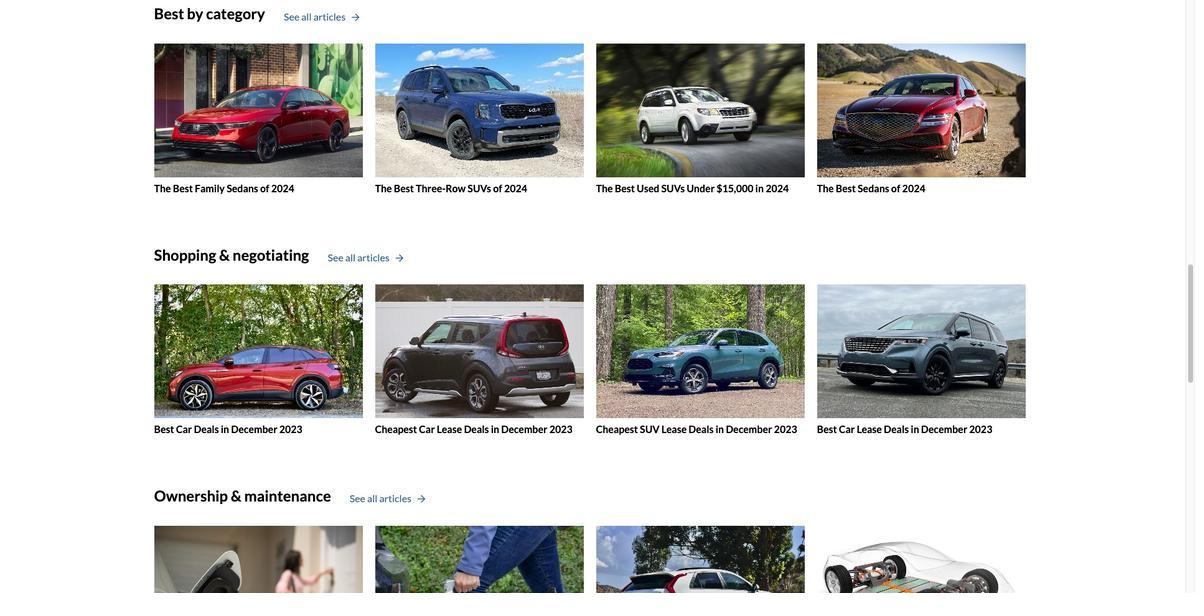 Task type: locate. For each thing, give the bounding box(es) containing it.
in for cheapest suv lease deals in december 2023
[[716, 423, 724, 435]]

0 horizontal spatial all
[[301, 10, 312, 22]]

1 horizontal spatial of
[[493, 182, 502, 194]]

row
[[446, 182, 466, 194]]

1 vertical spatial articles
[[357, 251, 390, 263]]

category
[[206, 5, 265, 23]]

2023 for best car lease deals in december 2023
[[969, 423, 992, 435]]

suvs right row in the left of the page
[[468, 182, 491, 194]]

3 december from the left
[[726, 423, 772, 435]]

all
[[301, 10, 312, 22], [345, 251, 356, 263], [367, 492, 377, 504]]

car for best car deals in december 2023
[[176, 423, 192, 435]]

2023
[[279, 423, 302, 435], [549, 423, 573, 435], [774, 423, 797, 435], [969, 423, 992, 435]]

suvs right the used
[[661, 182, 685, 194]]

& right ownership
[[231, 487, 241, 505]]

0 vertical spatial see
[[284, 10, 299, 22]]

lease
[[437, 423, 462, 435], [662, 423, 687, 435], [857, 423, 882, 435]]

0 vertical spatial all
[[301, 10, 312, 22]]

of
[[260, 182, 269, 194], [493, 182, 502, 194], [891, 182, 900, 194]]

0 horizontal spatial see
[[284, 10, 299, 22]]

arrow right image
[[396, 254, 403, 263], [418, 495, 425, 504]]

lease for cheapest car lease deals in december 2023
[[437, 423, 462, 435]]

3 deals from the left
[[689, 423, 714, 435]]

2 2023 from the left
[[549, 423, 573, 435]]

2 the from the left
[[375, 182, 392, 194]]

2 cheapest from the left
[[596, 423, 638, 435]]

1 vertical spatial see
[[328, 251, 343, 263]]

2 vertical spatial see
[[350, 492, 365, 504]]

the best three-row suvs of 2024 image
[[375, 44, 584, 177]]

1 vertical spatial see all articles link
[[328, 250, 403, 265]]

lease for best car lease deals in december 2023
[[857, 423, 882, 435]]

$15,000
[[717, 182, 753, 194]]

1 horizontal spatial &
[[231, 487, 241, 505]]

1 vertical spatial &
[[231, 487, 241, 505]]

3 lease from the left
[[857, 423, 882, 435]]

deals for cheapest car lease deals in december 2023
[[464, 423, 489, 435]]

2 vertical spatial all
[[367, 492, 377, 504]]

0 vertical spatial arrow right image
[[396, 254, 403, 263]]

&
[[219, 246, 230, 264], [231, 487, 241, 505]]

0 horizontal spatial cheapest
[[375, 423, 417, 435]]

1 lease from the left
[[437, 423, 462, 435]]

4 deals from the left
[[884, 423, 909, 435]]

1 horizontal spatial car
[[419, 423, 435, 435]]

4 2023 from the left
[[969, 423, 992, 435]]

2 deals from the left
[[464, 423, 489, 435]]

the best used suvs under $15,000 in 2024 link
[[596, 44, 805, 194]]

0 vertical spatial articles
[[313, 10, 346, 22]]

articles
[[313, 10, 346, 22], [357, 251, 390, 263], [379, 492, 411, 504]]

2 horizontal spatial lease
[[857, 423, 882, 435]]

the for the best sedans of 2024
[[817, 182, 834, 194]]

3 2023 from the left
[[774, 423, 797, 435]]

1 horizontal spatial lease
[[662, 423, 687, 435]]

deals for best car lease deals in december 2023
[[884, 423, 909, 435]]

the best three-row suvs of 2024 link
[[375, 44, 584, 194]]

ownership
[[154, 487, 228, 505]]

see for best by category
[[284, 10, 299, 22]]

3 the from the left
[[596, 182, 613, 194]]

all for negotiating
[[345, 251, 356, 263]]

1 horizontal spatial arrow right image
[[418, 495, 425, 504]]

see all articles for best by category
[[284, 10, 346, 22]]

0 horizontal spatial arrow right image
[[396, 254, 403, 263]]

2 horizontal spatial see
[[350, 492, 365, 504]]

4 december from the left
[[921, 423, 967, 435]]

the for the best family sedans of 2024
[[154, 182, 171, 194]]

best inside 'link'
[[394, 182, 414, 194]]

1 the from the left
[[154, 182, 171, 194]]

2023 for cheapest suv lease deals in december 2023
[[774, 423, 797, 435]]

2 2024 from the left
[[504, 182, 527, 194]]

december
[[231, 423, 277, 435], [501, 423, 547, 435], [726, 423, 772, 435], [921, 423, 967, 435]]

shopping
[[154, 246, 216, 264]]

0 horizontal spatial car
[[176, 423, 192, 435]]

1 vertical spatial arrow right image
[[418, 495, 425, 504]]

& right shopping
[[219, 246, 230, 264]]

1 horizontal spatial see
[[328, 251, 343, 263]]

used
[[637, 182, 659, 194]]

three-
[[416, 182, 446, 194]]

0 horizontal spatial sedans
[[227, 182, 258, 194]]

1 december from the left
[[231, 423, 277, 435]]

0 horizontal spatial lease
[[437, 423, 462, 435]]

0 horizontal spatial &
[[219, 246, 230, 264]]

see all articles link
[[284, 9, 359, 24], [328, 250, 403, 265], [350, 491, 425, 506]]

2 sedans from the left
[[858, 182, 889, 194]]

all for maintenance
[[367, 492, 377, 504]]

0 vertical spatial see all articles link
[[284, 9, 359, 24]]

suvs
[[468, 182, 491, 194], [661, 182, 685, 194]]

2 car from the left
[[419, 423, 435, 435]]

0 vertical spatial see all articles
[[284, 10, 346, 22]]

1 cheapest from the left
[[375, 423, 417, 435]]

1 2024 from the left
[[271, 182, 294, 194]]

the
[[154, 182, 171, 194], [375, 182, 392, 194], [596, 182, 613, 194], [817, 182, 834, 194]]

december for cheapest suv lease deals in december 2023
[[726, 423, 772, 435]]

the best sedans of 2024 image
[[817, 44, 1025, 177]]

best by category
[[154, 5, 265, 23]]

see
[[284, 10, 299, 22], [328, 251, 343, 263], [350, 492, 365, 504]]

1 vertical spatial see all articles
[[328, 251, 390, 263]]

3 2024 from the left
[[766, 182, 789, 194]]

december for cheapest car lease deals in december 2023
[[501, 423, 547, 435]]

deals for cheapest suv lease deals in december 2023
[[689, 423, 714, 435]]

articles for category
[[313, 10, 346, 22]]

1 horizontal spatial sedans
[[858, 182, 889, 194]]

deals
[[194, 423, 219, 435], [464, 423, 489, 435], [689, 423, 714, 435], [884, 423, 909, 435]]

car for best car lease deals in december 2023
[[839, 423, 855, 435]]

2 of from the left
[[493, 182, 502, 194]]

2 vertical spatial articles
[[379, 492, 411, 504]]

1 vertical spatial all
[[345, 251, 356, 263]]

2 lease from the left
[[662, 423, 687, 435]]

maintenance
[[244, 487, 331, 505]]

best car lease deals in december 2023 image
[[817, 285, 1025, 418]]

negotiating
[[233, 246, 309, 264]]

cheapest
[[375, 423, 417, 435], [596, 423, 638, 435]]

cheapest for cheapest suv lease deals in december 2023
[[596, 423, 638, 435]]

the inside 'link'
[[375, 182, 392, 194]]

1 horizontal spatial suvs
[[661, 182, 685, 194]]

arrow right image
[[352, 13, 359, 22]]

2024
[[271, 182, 294, 194], [504, 182, 527, 194], [766, 182, 789, 194], [902, 182, 925, 194]]

in
[[755, 182, 764, 194], [221, 423, 229, 435], [491, 423, 499, 435], [716, 423, 724, 435], [911, 423, 919, 435]]

1 suvs from the left
[[468, 182, 491, 194]]

car
[[176, 423, 192, 435], [419, 423, 435, 435], [839, 423, 855, 435]]

2 horizontal spatial car
[[839, 423, 855, 435]]

best car deals in december 2023 image
[[154, 285, 363, 418]]

1 horizontal spatial cheapest
[[596, 423, 638, 435]]

3 car from the left
[[839, 423, 855, 435]]

best
[[154, 5, 184, 23], [173, 182, 193, 194], [394, 182, 414, 194], [615, 182, 635, 194], [836, 182, 856, 194], [154, 423, 174, 435], [817, 423, 837, 435]]

1 2023 from the left
[[279, 423, 302, 435]]

2 horizontal spatial of
[[891, 182, 900, 194]]

0 horizontal spatial suvs
[[468, 182, 491, 194]]

2 december from the left
[[501, 423, 547, 435]]

see all articles
[[284, 10, 346, 22], [328, 251, 390, 263], [350, 492, 411, 504]]

0 vertical spatial &
[[219, 246, 230, 264]]

2 vertical spatial see all articles
[[350, 492, 411, 504]]

1 horizontal spatial all
[[345, 251, 356, 263]]

1 car from the left
[[176, 423, 192, 435]]

0 horizontal spatial of
[[260, 182, 269, 194]]

4 the from the left
[[817, 182, 834, 194]]

2 horizontal spatial all
[[367, 492, 377, 504]]

sedans
[[227, 182, 258, 194], [858, 182, 889, 194]]

2 vertical spatial see all articles link
[[350, 491, 425, 506]]

under
[[687, 182, 715, 194]]

cheapest car lease deals in december 2023 link
[[375, 285, 584, 435]]



Task type: describe. For each thing, give the bounding box(es) containing it.
the best family sedans of 2024 link
[[154, 44, 363, 194]]

see for shopping & negotiating
[[328, 251, 343, 263]]

& for maintenance
[[231, 487, 241, 505]]

2 suvs from the left
[[661, 182, 685, 194]]

arrow right image for ownership & maintenance
[[418, 495, 425, 504]]

the best used suvs under $15,000 in 2024
[[596, 182, 789, 194]]

the best used suvs under $15,000 in 2024 image
[[596, 44, 805, 177]]

arrow right image for shopping & negotiating
[[396, 254, 403, 263]]

all for category
[[301, 10, 312, 22]]

best car lease deals in december 2023 link
[[817, 285, 1025, 435]]

comparing the costs of electric cars and gas cars image
[[596, 526, 805, 593]]

maintenance costs compared: ev vs ice image
[[817, 526, 1025, 593]]

ownership & maintenance
[[154, 487, 331, 505]]

how do i charge an electric car? image
[[154, 526, 363, 593]]

cheapest car lease deals in december 2023
[[375, 423, 573, 435]]

see all articles for shopping & negotiating
[[328, 251, 390, 263]]

see for ownership & maintenance
[[350, 492, 365, 504]]

2024 inside 'link'
[[504, 182, 527, 194]]

the best three-row suvs of 2024
[[375, 182, 527, 194]]

the best sedans of 2024
[[817, 182, 925, 194]]

december for best car lease deals in december 2023
[[921, 423, 967, 435]]

in for best car lease deals in december 2023
[[911, 423, 919, 435]]

car for cheapest car lease deals in december 2023
[[419, 423, 435, 435]]

best car lease deals in december 2023
[[817, 423, 992, 435]]

cheapest suv lease deals in december 2023 link
[[596, 285, 805, 435]]

best car deals in december 2023 link
[[154, 285, 363, 435]]

shopping & negotiating
[[154, 246, 309, 264]]

cheapest car lease deals in december 2023 image
[[375, 285, 584, 418]]

see all articles link for shopping & negotiating
[[328, 250, 403, 265]]

1 deals from the left
[[194, 423, 219, 435]]

best car deals in december 2023
[[154, 423, 302, 435]]

by
[[187, 5, 203, 23]]

1 of from the left
[[260, 182, 269, 194]]

2023 for cheapest car lease deals in december 2023
[[549, 423, 573, 435]]

articles for maintenance
[[379, 492, 411, 504]]

1 sedans from the left
[[227, 182, 258, 194]]

the best family sedans of 2024
[[154, 182, 294, 194]]

see all articles link for best by category
[[284, 9, 359, 24]]

cheapest suv lease deals in december 2023
[[596, 423, 797, 435]]

lease for cheapest suv lease deals in december 2023
[[662, 423, 687, 435]]

the best family sedans of 2024 image
[[154, 44, 363, 177]]

in for cheapest car lease deals in december 2023
[[491, 423, 499, 435]]

3 of from the left
[[891, 182, 900, 194]]

see all articles link for ownership & maintenance
[[350, 491, 425, 506]]

of inside 'link'
[[493, 182, 502, 194]]

& for negotiating
[[219, 246, 230, 264]]

the best sedans of 2024 link
[[817, 44, 1025, 194]]

towing with an electric car image
[[375, 526, 584, 593]]

cheapest for cheapest car lease deals in december 2023
[[375, 423, 417, 435]]

the for the best three-row suvs of 2024
[[375, 182, 392, 194]]

articles for negotiating
[[357, 251, 390, 263]]

the for the best used suvs under $15,000 in 2024
[[596, 182, 613, 194]]

cheapest suv lease deals in december 2023 image
[[596, 285, 805, 418]]

family
[[195, 182, 225, 194]]

see all articles for ownership & maintenance
[[350, 492, 411, 504]]

suv
[[640, 423, 660, 435]]

suvs inside 'link'
[[468, 182, 491, 194]]

4 2024 from the left
[[902, 182, 925, 194]]



Task type: vqa. For each thing, say whether or not it's contained in the screenshot.
low-
no



